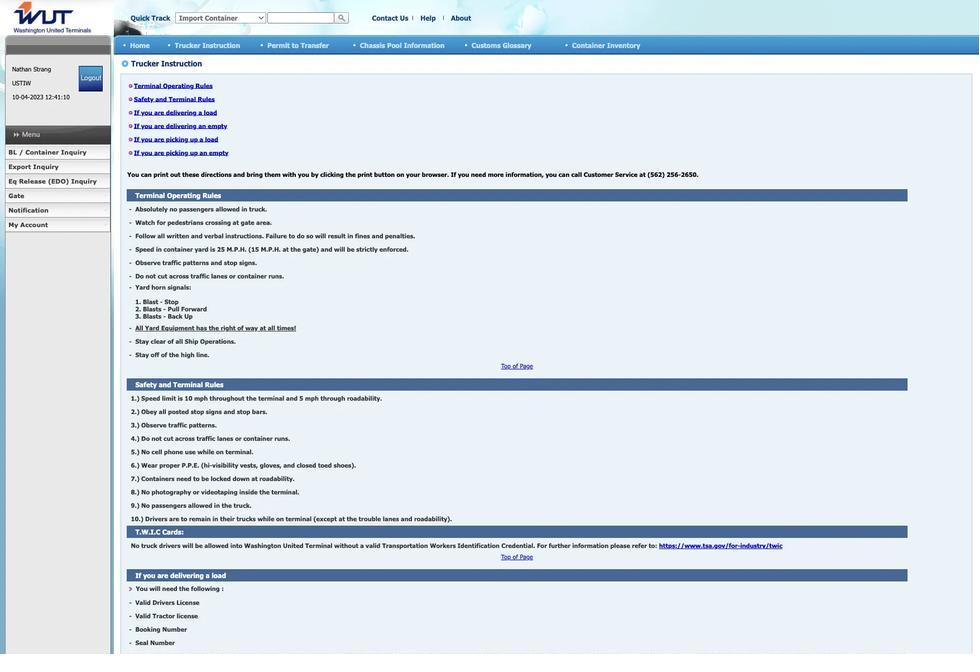 Task type: locate. For each thing, give the bounding box(es) containing it.
glossary
[[503, 41, 532, 49]]

1 vertical spatial container
[[25, 149, 59, 156]]

container up export inquiry
[[25, 149, 59, 156]]

notification
[[8, 207, 49, 214]]

inquiry right (edo) at top left
[[71, 178, 97, 185]]

customs glossary
[[472, 41, 532, 49]]

inquiry
[[61, 149, 87, 156], [33, 163, 59, 170], [71, 178, 97, 185]]

0 horizontal spatial container
[[25, 149, 59, 156]]

quick track
[[131, 14, 170, 22]]

help
[[421, 14, 436, 22]]

my account
[[8, 221, 48, 228]]

my
[[8, 221, 18, 228]]

0 vertical spatial inquiry
[[61, 149, 87, 156]]

transfer
[[301, 41, 329, 49]]

inquiry down bl / container inquiry
[[33, 163, 59, 170]]

1 vertical spatial inquiry
[[33, 163, 59, 170]]

help link
[[421, 14, 436, 22]]

trucker instruction
[[175, 41, 240, 49]]

to
[[292, 41, 299, 49]]

bl
[[8, 149, 17, 156]]

permit
[[267, 41, 290, 49]]

container
[[572, 41, 605, 49], [25, 149, 59, 156]]

about
[[451, 14, 471, 22]]

pool
[[387, 41, 402, 49]]

container left inventory on the right top of page
[[572, 41, 605, 49]]

eq release (edo) inquiry link
[[5, 174, 111, 189]]

notification link
[[5, 203, 111, 218]]

inquiry up export inquiry link at top left
[[61, 149, 87, 156]]

None text field
[[267, 12, 334, 23]]

inquiry for container
[[61, 149, 87, 156]]

export
[[8, 163, 31, 170]]

strang
[[33, 65, 51, 73]]

1 horizontal spatial container
[[572, 41, 605, 49]]

2 vertical spatial inquiry
[[71, 178, 97, 185]]

eq release (edo) inquiry
[[8, 178, 97, 185]]

home
[[130, 41, 150, 49]]

2023
[[30, 93, 43, 101]]

/
[[19, 149, 23, 156]]

quick
[[131, 14, 150, 22]]

container inside bl / container inquiry link
[[25, 149, 59, 156]]

eq
[[8, 178, 17, 185]]

inventory
[[607, 41, 641, 49]]

information
[[404, 41, 445, 49]]



Task type: describe. For each thing, give the bounding box(es) containing it.
release
[[19, 178, 46, 185]]

12:41:10
[[45, 93, 70, 101]]

10-04-2023 12:41:10
[[12, 93, 70, 101]]

login image
[[79, 66, 103, 92]]

gate
[[8, 192, 24, 199]]

container inventory
[[572, 41, 641, 49]]

track
[[152, 14, 170, 22]]

bl / container inquiry link
[[5, 145, 111, 160]]

10-
[[12, 93, 21, 101]]

(edo)
[[48, 178, 69, 185]]

04-
[[21, 93, 30, 101]]

nathan
[[12, 65, 32, 73]]

about link
[[451, 14, 471, 22]]

trucker
[[175, 41, 201, 49]]

0 vertical spatial container
[[572, 41, 605, 49]]

contact
[[372, 14, 398, 22]]

chassis
[[360, 41, 385, 49]]

account
[[20, 221, 48, 228]]

gate link
[[5, 189, 111, 203]]

export inquiry link
[[5, 160, 111, 174]]

inquiry for (edo)
[[71, 178, 97, 185]]

contact us
[[372, 14, 409, 22]]

us
[[400, 14, 409, 22]]

chassis pool information
[[360, 41, 445, 49]]

permit to transfer
[[267, 41, 329, 49]]

export inquiry
[[8, 163, 59, 170]]

nathan strang
[[12, 65, 51, 73]]

instruction
[[202, 41, 240, 49]]

contact us link
[[372, 14, 409, 22]]

my account link
[[5, 218, 111, 232]]

bl / container inquiry
[[8, 149, 87, 156]]

ustiw
[[12, 79, 31, 87]]

customs
[[472, 41, 501, 49]]



Task type: vqa. For each thing, say whether or not it's contained in the screenshot.
topmost Container
yes



